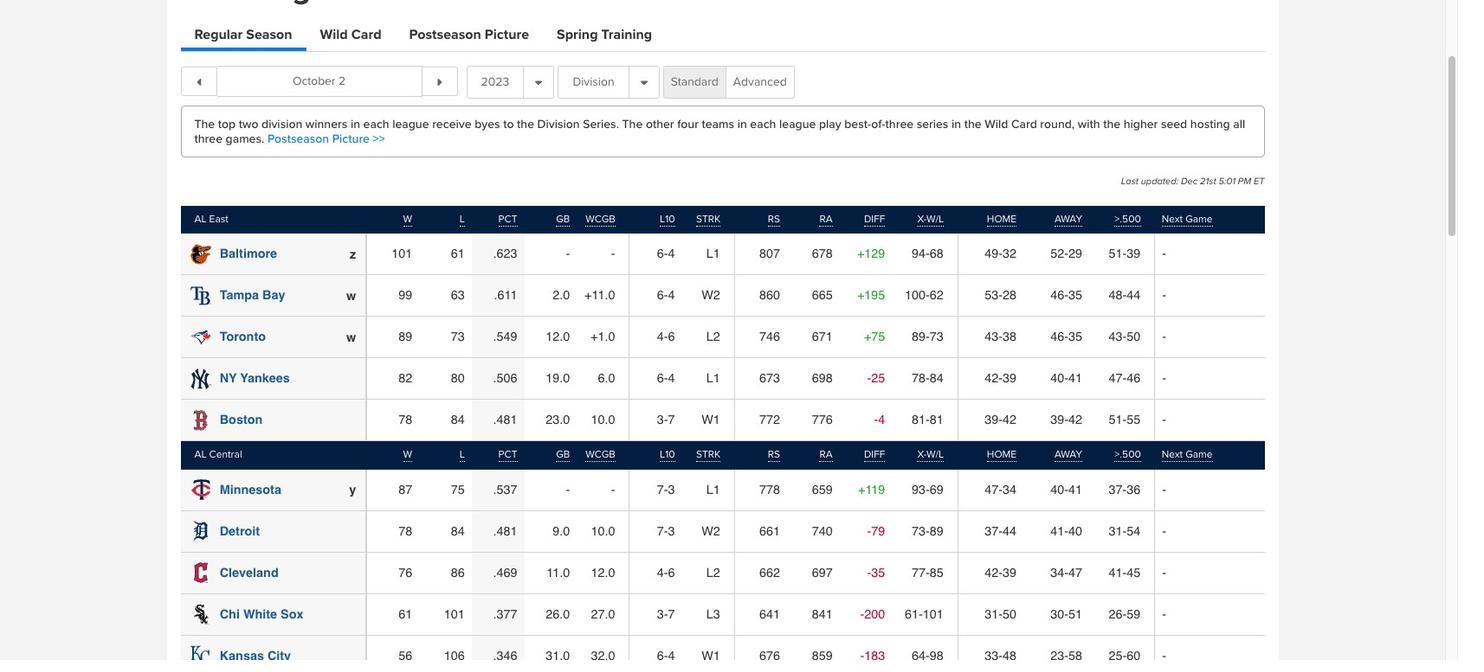 Task type: vqa. For each thing, say whether or not it's contained in the screenshot.
receive
yes



Task type: describe. For each thing, give the bounding box(es) containing it.
w for 87
[[403, 449, 412, 462]]

1 42 from the left
[[1003, 413, 1017, 427]]

665
[[812, 289, 833, 302]]

3- for l3
[[657, 608, 668, 622]]

1 horizontal spatial 101
[[444, 608, 465, 622]]

78 for 9.0
[[399, 525, 412, 538]]

4 for 6.0
[[668, 372, 675, 386]]

postseason for postseason picture
[[409, 26, 481, 43]]

detroit image
[[190, 522, 211, 543]]

wcgb for 6-
[[586, 213, 616, 226]]

updated:
[[1141, 176, 1179, 187]]

31- for 54
[[1109, 525, 1127, 538]]

4- for 3
[[657, 566, 668, 580]]

3 for l1
[[668, 483, 675, 497]]

52-
[[1051, 247, 1069, 261]]

ny yankees image
[[190, 369, 211, 390]]

34-
[[1051, 566, 1069, 580]]

37-44
[[985, 525, 1017, 538]]

seed
[[1161, 117, 1188, 132]]

division inside the top two division winners in each league receive byes to the division series. the other four teams in each league play best-of-three series in the wild card round, with the higher seed hosting all three games.
[[538, 117, 580, 132]]

away for 40-
[[1055, 449, 1083, 462]]

l10 for 4
[[660, 213, 675, 226]]

cleveland image
[[190, 563, 211, 584]]

47-46
[[1109, 372, 1141, 386]]

l2 for l1
[[707, 330, 720, 344]]

4 for +11.0
[[668, 289, 675, 302]]

diff for +129
[[864, 213, 885, 226]]

previous day image
[[192, 79, 206, 86]]

62
[[930, 289, 944, 302]]

l1 for 778
[[707, 483, 720, 497]]

73-
[[912, 525, 930, 538]]

46-35 for 43-
[[1051, 330, 1083, 344]]

86
[[451, 566, 465, 580]]

next game for 39
[[1162, 213, 1213, 226]]

ra for 678
[[820, 213, 833, 226]]

0 horizontal spatial three
[[194, 132, 223, 146]]

0 vertical spatial card
[[351, 26, 382, 43]]

.377
[[493, 608, 518, 622]]

wcgb for 7-
[[586, 449, 616, 462]]

31-54
[[1109, 525, 1141, 538]]

spring training link
[[557, 26, 652, 48]]

0 vertical spatial 61
[[451, 247, 465, 261]]

chi white sox link
[[220, 608, 304, 622]]

1 39- from the left
[[985, 413, 1003, 427]]

3 in from the left
[[952, 117, 961, 132]]

1 vertical spatial 89
[[930, 525, 944, 538]]

postseason picture link
[[409, 26, 529, 48]]

46
[[1127, 372, 1141, 386]]

1 the from the left
[[194, 117, 215, 132]]

boston image
[[190, 410, 211, 431]]

2 league from the left
[[780, 117, 816, 132]]

w1
[[702, 413, 720, 427]]

43- for 38
[[985, 330, 1003, 344]]

4-6 for 4
[[657, 330, 675, 344]]

0 vertical spatial 84
[[930, 372, 944, 386]]

55
[[1127, 413, 1141, 427]]

x-w/l for 93-
[[918, 449, 944, 462]]

40
[[1069, 525, 1083, 538]]

two
[[239, 117, 259, 132]]

59
[[1127, 608, 1141, 622]]

>>
[[373, 132, 385, 146]]

34
[[1003, 483, 1017, 497]]

77-
[[912, 566, 930, 580]]

higher
[[1124, 117, 1158, 132]]

3-7 for w1
[[657, 413, 675, 427]]

pm
[[1238, 176, 1252, 187]]

1 the from the left
[[517, 117, 534, 132]]

w2 for 3
[[702, 525, 720, 538]]

3 the from the left
[[1104, 117, 1121, 132]]

10.0 for 9.0
[[591, 525, 615, 538]]

arrow left icon button
[[181, 67, 217, 96]]

4- for 4
[[657, 330, 668, 344]]

41 for 47-46
[[1069, 372, 1083, 386]]

85
[[930, 566, 944, 580]]

52-29
[[1051, 247, 1083, 261]]

47- for 34
[[985, 483, 1003, 497]]

hosting
[[1191, 117, 1230, 132]]

gb for .623
[[556, 213, 570, 226]]

41- for 40
[[1051, 525, 1069, 538]]

31- for 50
[[985, 608, 1003, 622]]

1 horizontal spatial three
[[886, 117, 914, 132]]

42- for 85
[[985, 566, 1003, 580]]

division
[[262, 117, 303, 132]]

35 for 48-44
[[1069, 289, 1083, 302]]

6- for +11.0
[[657, 289, 668, 302]]

25
[[872, 372, 885, 386]]

7 for l3
[[668, 608, 675, 622]]

27.0
[[591, 608, 615, 622]]

44 for 48-
[[1127, 289, 1141, 302]]

next for 39
[[1162, 213, 1183, 226]]

46-35 for 48-
[[1051, 289, 1083, 302]]

2.0
[[553, 289, 570, 302]]

season
[[246, 26, 292, 43]]

wild inside the top two division winners in each league receive byes to the division series. the other four teams in each league play best-of-three series in the wild card round, with the higher seed hosting all three games.
[[985, 117, 1009, 132]]

1 39-42 from the left
[[985, 413, 1017, 427]]

1 in from the left
[[351, 117, 360, 132]]

50 for 43-
[[1127, 330, 1141, 344]]

1 horizontal spatial 12.0
[[591, 566, 615, 580]]

tampa bay
[[220, 289, 285, 302]]

0 horizontal spatial 61
[[399, 608, 412, 622]]

11.0
[[547, 566, 570, 580]]

detroit link
[[220, 525, 260, 538]]

89-
[[912, 330, 930, 344]]

2 in from the left
[[738, 117, 747, 132]]

strk for 6-4
[[696, 213, 721, 226]]

of-
[[871, 117, 886, 132]]

series.
[[583, 117, 619, 132]]

bay
[[262, 289, 285, 302]]

31-50
[[985, 608, 1017, 622]]

662
[[760, 566, 780, 580]]

5:01
[[1219, 176, 1236, 187]]

x- for 69
[[918, 449, 927, 462]]

78-
[[912, 372, 930, 386]]

100-62
[[905, 289, 944, 302]]

37- for 44
[[985, 525, 1003, 538]]

79
[[872, 525, 885, 538]]

ra for 659
[[820, 449, 833, 462]]

2 vertical spatial 35
[[872, 566, 885, 580]]

postseason picture >>
[[268, 132, 385, 146]]

7- for l1
[[657, 483, 668, 497]]

54
[[1127, 525, 1141, 538]]

40-41 for 37-
[[1051, 483, 1083, 497]]

40-41 for 47-
[[1051, 372, 1083, 386]]

0 vertical spatial 89
[[399, 330, 412, 344]]

.481 for 9.0
[[493, 525, 518, 538]]

-79
[[867, 525, 885, 538]]

play
[[819, 117, 842, 132]]

69
[[930, 483, 944, 497]]

baltimore image
[[190, 244, 211, 265]]

82
[[399, 372, 412, 386]]

2 73 from the left
[[930, 330, 944, 344]]

776
[[812, 413, 833, 427]]

boston link
[[220, 413, 263, 427]]

.506
[[493, 372, 518, 386]]

arrow down image
[[535, 80, 542, 86]]

61-101
[[905, 608, 944, 622]]

40- for 42-39
[[1051, 372, 1069, 386]]

6- for -
[[657, 247, 668, 261]]

0 vertical spatial 39
[[1127, 247, 1141, 261]]

0 vertical spatial division
[[573, 75, 615, 89]]

home for 32
[[987, 213, 1017, 226]]

next day image
[[433, 79, 446, 86]]

wild card
[[320, 26, 382, 43]]

l10 for 3
[[660, 449, 675, 462]]

68
[[930, 247, 944, 261]]

35 for 43-50
[[1069, 330, 1083, 344]]

card inside the top two division winners in each league receive byes to the division series. the other four teams in each league play best-of-three series in the wild card round, with the higher seed hosting all three games.
[[1012, 117, 1037, 132]]

26.0
[[546, 608, 570, 622]]

200
[[865, 608, 885, 622]]

51-55
[[1109, 413, 1141, 427]]

41-40
[[1051, 525, 1083, 538]]

47- for 46
[[1109, 372, 1127, 386]]

7- for w2
[[657, 525, 668, 538]]

30-51
[[1051, 608, 1083, 622]]

6-4 for 6.0
[[657, 372, 675, 386]]

w/l for 93-
[[927, 449, 944, 462]]

home for 34
[[987, 449, 1017, 462]]

3 for w2
[[668, 525, 675, 538]]

772
[[760, 413, 780, 427]]

tampa bay link
[[220, 289, 285, 302]]

6 for 7-
[[668, 566, 675, 580]]

2 each from the left
[[750, 117, 776, 132]]

53-
[[985, 289, 1003, 302]]

39 for 40-41
[[1003, 372, 1017, 386]]

2 42 from the left
[[1069, 413, 1083, 427]]

last updated: dec 21st 5:01 pm et
[[1122, 176, 1265, 187]]

659
[[812, 483, 833, 497]]

2 horizontal spatial 101
[[923, 608, 944, 622]]

41- for 45
[[1109, 566, 1127, 580]]

740
[[812, 525, 833, 538]]

wild card link
[[320, 26, 382, 48]]

841
[[812, 608, 833, 622]]

673
[[760, 372, 780, 386]]

61-
[[905, 608, 923, 622]]

gb for .537
[[556, 449, 570, 462]]

93-
[[912, 483, 930, 497]]

byes
[[475, 117, 500, 132]]

minnesota image
[[190, 480, 211, 501]]

away for 52-
[[1055, 213, 1083, 226]]

1 each from the left
[[363, 117, 389, 132]]

.537
[[493, 483, 518, 497]]

tampa bay image
[[190, 286, 211, 307]]

100-
[[905, 289, 930, 302]]

3- for w1
[[657, 413, 668, 427]]

44 for 37-
[[1003, 525, 1017, 538]]



Task type: locate. For each thing, give the bounding box(es) containing it.
39 up 31-50 on the bottom right of the page
[[1003, 566, 1017, 580]]

1 6-4 from the top
[[657, 247, 675, 261]]

1 40-41 from the top
[[1051, 372, 1083, 386]]

1 3 from the top
[[668, 483, 675, 497]]

3-7 left the l3
[[657, 608, 675, 622]]

2 6-4 from the top
[[657, 289, 675, 302]]

2 43- from the left
[[1109, 330, 1127, 344]]

1 vertical spatial away
[[1055, 449, 1083, 462]]

1 horizontal spatial wild
[[985, 117, 1009, 132]]

9.0
[[553, 525, 570, 538]]

7-3 for l1
[[657, 483, 675, 497]]

2 40- from the top
[[1051, 483, 1069, 497]]

0 vertical spatial 10.0
[[591, 413, 615, 427]]

-25
[[867, 372, 885, 386]]

1 x- from the top
[[918, 213, 927, 226]]

1 w from the top
[[347, 289, 356, 303]]

1 horizontal spatial postseason
[[409, 26, 481, 43]]

6-4 for +11.0
[[657, 289, 675, 302]]

75
[[451, 483, 465, 497]]

94-68
[[912, 247, 944, 261]]

0 vertical spatial ra
[[820, 213, 833, 226]]

l up the 75
[[460, 449, 465, 462]]

38
[[1003, 330, 1017, 344]]

94-
[[912, 247, 930, 261]]

0 horizontal spatial league
[[393, 117, 429, 132]]

the right to
[[517, 117, 534, 132]]

0 vertical spatial w/l
[[927, 213, 944, 226]]

40-41 up 41-40
[[1051, 483, 1083, 497]]

2 78 from the top
[[399, 525, 412, 538]]

6-4 for -
[[657, 247, 675, 261]]

6 for 6-
[[668, 330, 675, 344]]

x-w/l up 94-68
[[918, 213, 944, 226]]

81-
[[912, 413, 930, 427]]

.611
[[494, 289, 518, 302]]

0 horizontal spatial 12.0
[[546, 330, 570, 344]]

46- for 43-38
[[1051, 330, 1069, 344]]

1 vertical spatial pct
[[498, 449, 518, 462]]

36
[[1127, 483, 1141, 497]]

89 down 99
[[399, 330, 412, 344]]

0 vertical spatial next
[[1162, 213, 1183, 226]]

1 vertical spatial l2
[[707, 566, 720, 580]]

1 vertical spatial 39
[[1003, 372, 1017, 386]]

0 vertical spatial 40-
[[1051, 372, 1069, 386]]

>.500
[[1115, 213, 1141, 226], [1115, 449, 1141, 462]]

2 next game from the top
[[1162, 449, 1213, 462]]

w2 left 661
[[702, 525, 720, 538]]

0 horizontal spatial postseason
[[268, 132, 329, 146]]

41
[[1069, 372, 1083, 386], [1069, 483, 1083, 497]]

51- for 39
[[1109, 247, 1127, 261]]

wcgb
[[586, 213, 616, 226], [586, 449, 616, 462]]

division left the series.
[[538, 117, 580, 132]]

-35
[[867, 566, 885, 580]]

0 horizontal spatial 43-
[[985, 330, 1003, 344]]

pct up '.623'
[[498, 213, 518, 226]]

37- for 36
[[1109, 483, 1127, 497]]

0 vertical spatial wild
[[320, 26, 348, 43]]

cleveland
[[220, 566, 279, 580]]

1 x-w/l from the top
[[918, 213, 944, 226]]

39
[[1127, 247, 1141, 261], [1003, 372, 1017, 386], [1003, 566, 1017, 580]]

2 41 from the top
[[1069, 483, 1083, 497]]

the left other
[[622, 117, 643, 132]]

3-7
[[657, 413, 675, 427], [657, 608, 675, 622]]

0 horizontal spatial 73
[[451, 330, 465, 344]]

picture for postseason picture
[[485, 26, 529, 43]]

1 vertical spatial 40-
[[1051, 483, 1069, 497]]

0 vertical spatial 3-7
[[657, 413, 675, 427]]

al
[[194, 213, 207, 226], [194, 213, 207, 226], [194, 449, 207, 462], [194, 449, 207, 462]]

rs up 807
[[768, 213, 780, 226]]

1 horizontal spatial 39-42
[[1051, 413, 1083, 427]]

1 ra from the top
[[820, 213, 833, 226]]

0 horizontal spatial card
[[351, 26, 382, 43]]

41 for 37-36
[[1069, 483, 1083, 497]]

0 vertical spatial pct
[[498, 213, 518, 226]]

standard
[[671, 75, 719, 89]]

7-3 for w2
[[657, 525, 675, 538]]

2 next from the top
[[1162, 449, 1183, 462]]

1 vertical spatial rs
[[768, 449, 780, 462]]

1 vertical spatial 37-
[[985, 525, 1003, 538]]

league left 'play'
[[780, 117, 816, 132]]

2 46- from the top
[[1051, 330, 1069, 344]]

rs for 807
[[768, 213, 780, 226]]

1 vertical spatial w/l
[[927, 449, 944, 462]]

in
[[351, 117, 360, 132], [738, 117, 747, 132], [952, 117, 961, 132]]

l up 63
[[460, 213, 465, 226]]

1 vertical spatial 61
[[399, 608, 412, 622]]

1 l1 from the top
[[707, 247, 720, 261]]

39- left 51-55
[[1051, 413, 1069, 427]]

1 vertical spatial postseason
[[268, 132, 329, 146]]

0 vertical spatial away
[[1055, 213, 1083, 226]]

x- up 93-
[[918, 449, 927, 462]]

1 vertical spatial 7
[[668, 608, 675, 622]]

2 6- from the top
[[657, 289, 668, 302]]

away
[[1055, 213, 1083, 226], [1055, 449, 1083, 462]]

x- up 94-
[[918, 213, 927, 226]]

0 horizontal spatial 39-42
[[985, 413, 1017, 427]]

2 39- from the left
[[1051, 413, 1069, 427]]

standard button
[[663, 66, 727, 99]]

l1 left the 778
[[707, 483, 720, 497]]

1 vertical spatial 4-
[[657, 566, 668, 580]]

40- left 47-46
[[1051, 372, 1069, 386]]

1 rs from the top
[[768, 213, 780, 226]]

10.0 down 6.0
[[591, 413, 615, 427]]

0 vertical spatial strk
[[696, 213, 721, 226]]

1 game from the top
[[1186, 213, 1213, 226]]

1 vertical spatial 78
[[399, 525, 412, 538]]

l2 up the l3
[[707, 566, 720, 580]]

51-39
[[1109, 247, 1141, 261]]

2 10.0 from the top
[[591, 525, 615, 538]]

2 home from the top
[[987, 449, 1017, 462]]

2 3 from the top
[[668, 525, 675, 538]]

1 vertical spatial ra
[[820, 449, 833, 462]]

w/l for 94-
[[927, 213, 944, 226]]

1 pct from the top
[[498, 213, 518, 226]]

>.500 for 37-
[[1115, 449, 1141, 462]]

42-39 for 34-47
[[985, 566, 1017, 580]]

51- for 55
[[1109, 413, 1127, 427]]

42-39 up 31-50 on the bottom right of the page
[[985, 566, 1017, 580]]

41- up 26-
[[1109, 566, 1127, 580]]

1 vertical spatial 44
[[1003, 525, 1017, 538]]

0 vertical spatial 6-4
[[657, 247, 675, 261]]

84 up 86 on the left of the page
[[451, 525, 465, 538]]

1 vertical spatial diff
[[864, 449, 885, 462]]

.481 down .506
[[493, 413, 518, 427]]

+1.0
[[591, 330, 615, 344]]

39 up 48-44
[[1127, 247, 1141, 261]]

44 down the 34
[[1003, 525, 1017, 538]]

2 x-w/l from the top
[[918, 449, 944, 462]]

2 6 from the top
[[668, 566, 675, 580]]

>.500 for 51-
[[1115, 213, 1141, 226]]

1 l10 from the top
[[660, 213, 675, 226]]

3
[[668, 483, 675, 497], [668, 525, 675, 538]]

1 7 from the top
[[668, 413, 675, 427]]

10.0
[[591, 413, 615, 427], [591, 525, 615, 538]]

93-69
[[912, 483, 944, 497]]

2 pct from the top
[[498, 449, 518, 462]]

0 vertical spatial 37-
[[1109, 483, 1127, 497]]

l2 left 746 on the right of the page
[[707, 330, 720, 344]]

50 for 31-
[[1003, 608, 1017, 622]]

1 vertical spatial 7-3
[[657, 525, 675, 538]]

46- right 38
[[1051, 330, 1069, 344]]

10.0 for 23.0
[[591, 413, 615, 427]]

2 .481 from the top
[[493, 525, 518, 538]]

2 gb from the top
[[556, 449, 570, 462]]

0 vertical spatial 6-
[[657, 247, 668, 261]]

661
[[760, 525, 780, 538]]

7 for w1
[[668, 413, 675, 427]]

postseason
[[409, 26, 481, 43], [268, 132, 329, 146]]

2 46-35 from the top
[[1051, 330, 1083, 344]]

39- right 81
[[985, 413, 1003, 427]]

37- down 47-34 on the right bottom of page
[[985, 525, 1003, 538]]

698
[[812, 372, 833, 386]]

2 the from the left
[[622, 117, 643, 132]]

1 l2 from the top
[[707, 330, 720, 344]]

3 l1 from the top
[[707, 483, 720, 497]]

1 w from the top
[[403, 213, 412, 226]]

1 vertical spatial 84
[[451, 413, 465, 427]]

0 vertical spatial 50
[[1127, 330, 1141, 344]]

2 w/l from the top
[[927, 449, 944, 462]]

1 .481 from the top
[[493, 413, 518, 427]]

61 down 76 at bottom left
[[399, 608, 412, 622]]

2 l10 from the top
[[660, 449, 675, 462]]

1 vertical spatial x-
[[918, 449, 927, 462]]

>.500 up "37-36"
[[1115, 449, 1141, 462]]

51- up 48-
[[1109, 247, 1127, 261]]

6-
[[657, 247, 668, 261], [657, 289, 668, 302], [657, 372, 668, 386]]

2 42- from the top
[[985, 566, 1003, 580]]

42 left 51-55
[[1069, 413, 1083, 427]]

3- left the l3
[[657, 608, 668, 622]]

in right series
[[952, 117, 961, 132]]

round,
[[1041, 117, 1075, 132]]

39-42 right 81
[[985, 413, 1017, 427]]

game for 51-39
[[1186, 213, 1213, 226]]

winners
[[306, 117, 348, 132]]

1 horizontal spatial in
[[738, 117, 747, 132]]

1 horizontal spatial each
[[750, 117, 776, 132]]

2 the from the left
[[965, 117, 982, 132]]

.481 down .537
[[493, 525, 518, 538]]

1 vertical spatial >.500
[[1115, 449, 1141, 462]]

1 3- from the top
[[657, 413, 668, 427]]

29
[[1069, 247, 1083, 261]]

1 next game from the top
[[1162, 213, 1213, 226]]

3- left w1
[[657, 413, 668, 427]]

1 vertical spatial w2
[[702, 525, 720, 538]]

chi white sox
[[220, 608, 304, 622]]

three left series
[[886, 117, 914, 132]]

12.0 up the 19.0
[[546, 330, 570, 344]]

w2 left 860
[[702, 289, 720, 302]]

84
[[930, 372, 944, 386], [451, 413, 465, 427], [451, 525, 465, 538]]

0 vertical spatial w
[[403, 213, 412, 226]]

101 down 85
[[923, 608, 944, 622]]

toronto image
[[190, 327, 211, 348]]

wild left round,
[[985, 117, 1009, 132]]

3 6-4 from the top
[[657, 372, 675, 386]]

39 down 38
[[1003, 372, 1017, 386]]

wild
[[320, 26, 348, 43], [985, 117, 1009, 132]]

4-6 for 3
[[657, 566, 675, 580]]

1 40- from the top
[[1051, 372, 1069, 386]]

1 vertical spatial 3
[[668, 525, 675, 538]]

w for 99
[[347, 289, 356, 303]]

37-
[[1109, 483, 1127, 497], [985, 525, 1003, 538]]

z
[[350, 248, 356, 262]]

ny yankees link
[[220, 372, 290, 386]]

each down advanced button
[[750, 117, 776, 132]]

rs for 778
[[768, 449, 780, 462]]

2 vertical spatial 6-
[[657, 372, 668, 386]]

1 league from the left
[[393, 117, 429, 132]]

40- for 47-34
[[1051, 483, 1069, 497]]

rs up the 778
[[768, 449, 780, 462]]

2 game from the top
[[1186, 449, 1213, 462]]

yankees
[[240, 372, 290, 386]]

diff up +119
[[864, 449, 885, 462]]

50 left the 30-
[[1003, 608, 1017, 622]]

w/l
[[927, 213, 944, 226], [927, 449, 944, 462]]

1 46-35 from the top
[[1051, 289, 1083, 302]]

1 w/l from the top
[[927, 213, 944, 226]]

spring training
[[557, 26, 652, 43]]

12.0 up 27.0
[[591, 566, 615, 580]]

2 l2 from the top
[[707, 566, 720, 580]]

1 42-39 from the top
[[985, 372, 1017, 386]]

ra up the 678
[[820, 213, 833, 226]]

1 w2 from the top
[[702, 289, 720, 302]]

1 vertical spatial wcgb
[[586, 449, 616, 462]]

division up the series.
[[573, 75, 615, 89]]

1 6- from the top
[[657, 247, 668, 261]]

32
[[1003, 247, 1017, 261]]

1 horizontal spatial 31-
[[1109, 525, 1127, 538]]

2 42-39 from the top
[[985, 566, 1017, 580]]

42- down '43-38'
[[985, 372, 1003, 386]]

1 horizontal spatial picture
[[485, 26, 529, 43]]

1 vertical spatial 35
[[1069, 330, 1083, 344]]

87
[[399, 483, 412, 497]]

43- down 48-
[[1109, 330, 1127, 344]]

x- for 68
[[918, 213, 927, 226]]

0 horizontal spatial 89
[[399, 330, 412, 344]]

l1 for 673
[[707, 372, 720, 386]]

2 4-6 from the top
[[657, 566, 675, 580]]

1 7-3 from the top
[[657, 483, 675, 497]]

51
[[1069, 608, 1083, 622]]

0 vertical spatial 6
[[668, 330, 675, 344]]

48-44
[[1109, 289, 1141, 302]]

l1
[[707, 247, 720, 261], [707, 372, 720, 386], [707, 483, 720, 497]]

diff
[[864, 213, 885, 226], [864, 449, 885, 462]]

51- down 47-46
[[1109, 413, 1127, 427]]

.481 for 23.0
[[493, 413, 518, 427]]

1 78 from the top
[[399, 413, 412, 427]]

43-38
[[985, 330, 1017, 344]]

to
[[503, 117, 514, 132]]

the left top
[[194, 117, 215, 132]]

31-
[[1109, 525, 1127, 538], [985, 608, 1003, 622]]

84 for w2
[[451, 525, 465, 538]]

2 wcgb from the top
[[586, 449, 616, 462]]

advanced button
[[727, 66, 795, 99]]

39 for 34-47
[[1003, 566, 1017, 580]]

2 rs from the top
[[768, 449, 780, 462]]

4-
[[657, 330, 668, 344], [657, 566, 668, 580]]

1 l from the top
[[460, 213, 465, 226]]

pct for .623
[[498, 213, 518, 226]]

778
[[760, 483, 780, 497]]

41 up 40 at the right of page
[[1069, 483, 1083, 497]]

each right winners
[[363, 117, 389, 132]]

picture
[[485, 26, 529, 43], [332, 132, 370, 146]]

>.500 up 51-39
[[1115, 213, 1141, 226]]

postseason for postseason picture >>
[[268, 132, 329, 146]]

l1 up w1
[[707, 372, 720, 386]]

league
[[393, 117, 429, 132], [780, 117, 816, 132]]

35 down 29
[[1069, 289, 1083, 302]]

2 4- from the top
[[657, 566, 668, 580]]

1 7- from the top
[[657, 483, 668, 497]]

kansas city image
[[190, 647, 211, 661]]

40- up 41-40
[[1051, 483, 1069, 497]]

84 for w1
[[451, 413, 465, 427]]

42- up 31-50 on the bottom right of the page
[[985, 566, 1003, 580]]

w/l up 69
[[927, 449, 944, 462]]

1 horizontal spatial 47-
[[1109, 372, 1127, 386]]

50 up "46"
[[1127, 330, 1141, 344]]

w for 101
[[403, 213, 412, 226]]

diff for +119
[[864, 449, 885, 462]]

1 vertical spatial l10
[[660, 449, 675, 462]]

w up 87
[[403, 449, 412, 462]]

101 down 86 on the left of the page
[[444, 608, 465, 622]]

in left >>
[[351, 117, 360, 132]]

43-
[[985, 330, 1003, 344], [1109, 330, 1127, 344]]

39-42 left 51-55
[[1051, 413, 1083, 427]]

1 42- from the top
[[985, 372, 1003, 386]]

home up 49-32 at the right of the page
[[987, 213, 1017, 226]]

et
[[1254, 176, 1265, 187]]

0 vertical spatial 41
[[1069, 372, 1083, 386]]

0 vertical spatial 31-
[[1109, 525, 1127, 538]]

0 vertical spatial 46-
[[1051, 289, 1069, 302]]

the right with
[[1104, 117, 1121, 132]]

0 vertical spatial l
[[460, 213, 465, 226]]

chi
[[220, 608, 240, 622]]

1 vertical spatial home
[[987, 449, 1017, 462]]

gb down 23.0
[[556, 449, 570, 462]]

46- down 52-
[[1051, 289, 1069, 302]]

2023
[[481, 75, 509, 89]]

l2 for l3
[[707, 566, 720, 580]]

42- for 84
[[985, 372, 1003, 386]]

2 7- from the top
[[657, 525, 668, 538]]

0 vertical spatial 35
[[1069, 289, 1083, 302]]

46- for 53-28
[[1051, 289, 1069, 302]]

wild right season
[[320, 26, 348, 43]]

1 vertical spatial card
[[1012, 117, 1037, 132]]

game for 37-36
[[1186, 449, 1213, 462]]

x-
[[918, 213, 927, 226], [918, 449, 927, 462]]

84 up 81
[[930, 372, 944, 386]]

1 46- from the top
[[1051, 289, 1069, 302]]

3 6- from the top
[[657, 372, 668, 386]]

7-
[[657, 483, 668, 497], [657, 525, 668, 538]]

2 diff from the top
[[864, 449, 885, 462]]

1 vertical spatial 41
[[1069, 483, 1083, 497]]

w2 for 4
[[702, 289, 720, 302]]

1 strk from the top
[[696, 213, 721, 226]]

1 4-6 from the top
[[657, 330, 675, 344]]

2 away from the top
[[1055, 449, 1083, 462]]

44 up "43-50"
[[1127, 289, 1141, 302]]

0 vertical spatial 7-3
[[657, 483, 675, 497]]

2 7-3 from the top
[[657, 525, 675, 538]]

home up 47-34 on the right bottom of page
[[987, 449, 1017, 462]]

training
[[602, 26, 652, 43]]

0 horizontal spatial 101
[[392, 247, 412, 261]]

0 horizontal spatial each
[[363, 117, 389, 132]]

7 left w1
[[668, 413, 675, 427]]

0 vertical spatial 46-35
[[1051, 289, 1083, 302]]

0 horizontal spatial the
[[517, 117, 534, 132]]

3-7 left w1
[[657, 413, 675, 427]]

1 vertical spatial w
[[347, 331, 356, 345]]

1 vertical spatial next game
[[1162, 449, 1213, 462]]

41- up 34-
[[1051, 525, 1069, 538]]

0 vertical spatial 7
[[668, 413, 675, 427]]

league right >>
[[393, 117, 429, 132]]

last
[[1122, 176, 1139, 187]]

next
[[1162, 213, 1183, 226], [1162, 449, 1183, 462]]

48-
[[1109, 289, 1127, 302]]

white
[[243, 608, 277, 622]]

2 x- from the top
[[918, 449, 927, 462]]

2 w2 from the top
[[702, 525, 720, 538]]

46-35 right 38
[[1051, 330, 1083, 344]]

next for 36
[[1162, 449, 1183, 462]]

pct for .537
[[498, 449, 518, 462]]

4 for -
[[668, 247, 675, 261]]

0 vertical spatial 51-
[[1109, 247, 1127, 261]]

0 vertical spatial l10
[[660, 213, 675, 226]]

ny
[[220, 372, 237, 386]]

0 horizontal spatial 31-
[[985, 608, 1003, 622]]

0 horizontal spatial 47-
[[985, 483, 1003, 497]]

1 diff from the top
[[864, 213, 885, 226]]

78 down 87
[[399, 525, 412, 538]]

73 down 62
[[930, 330, 944, 344]]

1 horizontal spatial 89
[[930, 525, 944, 538]]

1 vertical spatial wild
[[985, 117, 1009, 132]]

in right teams
[[738, 117, 747, 132]]

6- for 6.0
[[657, 372, 668, 386]]

dec
[[1181, 176, 1198, 187]]

wcgb down 6.0
[[586, 449, 616, 462]]

2 ra from the top
[[820, 449, 833, 462]]

101 up 99
[[392, 247, 412, 261]]

the right series
[[965, 117, 982, 132]]

None text field
[[224, 75, 414, 89]]

1 vertical spatial 3-
[[657, 608, 668, 622]]

2 40-41 from the top
[[1051, 483, 1083, 497]]

gb up the 2.0
[[556, 213, 570, 226]]

41-45
[[1109, 566, 1141, 580]]

2 3- from the top
[[657, 608, 668, 622]]

picture for postseason picture >>
[[332, 132, 370, 146]]

1 73 from the left
[[451, 330, 465, 344]]

0 horizontal spatial picture
[[332, 132, 370, 146]]

1 away from the top
[[1055, 213, 1083, 226]]

2 w from the top
[[347, 331, 356, 345]]

84 down 80 on the bottom of page
[[451, 413, 465, 427]]

l for 75
[[460, 449, 465, 462]]

minnesota link
[[220, 483, 281, 497]]

1 10.0 from the top
[[591, 413, 615, 427]]

1 6 from the top
[[668, 330, 675, 344]]

chi white sox image
[[190, 605, 211, 626]]

1 41 from the top
[[1069, 372, 1083, 386]]

1 horizontal spatial 43-
[[1109, 330, 1127, 344]]

2 3-7 from the top
[[657, 608, 675, 622]]

l1 left 807
[[707, 247, 720, 261]]

1 vertical spatial .481
[[493, 525, 518, 538]]

pct up .537
[[498, 449, 518, 462]]

37-36
[[1109, 483, 1141, 497]]

42-39 for 40-41
[[985, 372, 1017, 386]]

47- up 37-44
[[985, 483, 1003, 497]]

diff up +129
[[864, 213, 885, 226]]

0 vertical spatial 44
[[1127, 289, 1141, 302]]

l1 for 807
[[707, 247, 720, 261]]

2 l from the top
[[460, 449, 465, 462]]

next game for 36
[[1162, 449, 1213, 462]]

l for 61
[[460, 213, 465, 226]]

the top two division winners in each league receive byes to the division series. the other four teams in each league play best-of-three series in the wild card round, with the higher seed hosting all three games.
[[194, 117, 1246, 146]]

toolbar
[[181, 66, 458, 97]]

arrow down image
[[641, 80, 648, 86]]

42-39 down '43-38'
[[985, 372, 1017, 386]]

46-35
[[1051, 289, 1083, 302], [1051, 330, 1083, 344]]

1 next from the top
[[1162, 213, 1183, 226]]

0 horizontal spatial in
[[351, 117, 360, 132]]

2 39-42 from the left
[[1051, 413, 1083, 427]]

1 vertical spatial 3-7
[[657, 608, 675, 622]]

four
[[677, 117, 699, 132]]

28
[[1003, 289, 1017, 302]]

receive
[[432, 117, 472, 132]]

2 strk from the top
[[696, 449, 721, 462]]

2 7 from the top
[[668, 608, 675, 622]]

1 wcgb from the top
[[586, 213, 616, 226]]

31- left the 30-
[[985, 608, 1003, 622]]

al central
[[194, 449, 242, 462], [194, 449, 242, 462]]

7 left the l3
[[668, 608, 675, 622]]

x-w/l for 94-
[[918, 213, 944, 226]]

1 horizontal spatial 73
[[930, 330, 944, 344]]

l3
[[707, 608, 720, 622]]

78 down 82
[[399, 413, 412, 427]]

80
[[451, 372, 465, 386]]

1 vertical spatial l
[[460, 449, 465, 462]]

78
[[399, 413, 412, 427], [399, 525, 412, 538]]

strk for 7-3
[[696, 449, 721, 462]]

42 up the 34
[[1003, 413, 1017, 427]]

7
[[668, 413, 675, 427], [668, 608, 675, 622]]

w for 89
[[347, 331, 356, 345]]

1 >.500 from the top
[[1115, 213, 1141, 226]]

0 vertical spatial 78
[[399, 413, 412, 427]]

1 vertical spatial division
[[538, 117, 580, 132]]

games.
[[226, 132, 264, 146]]



